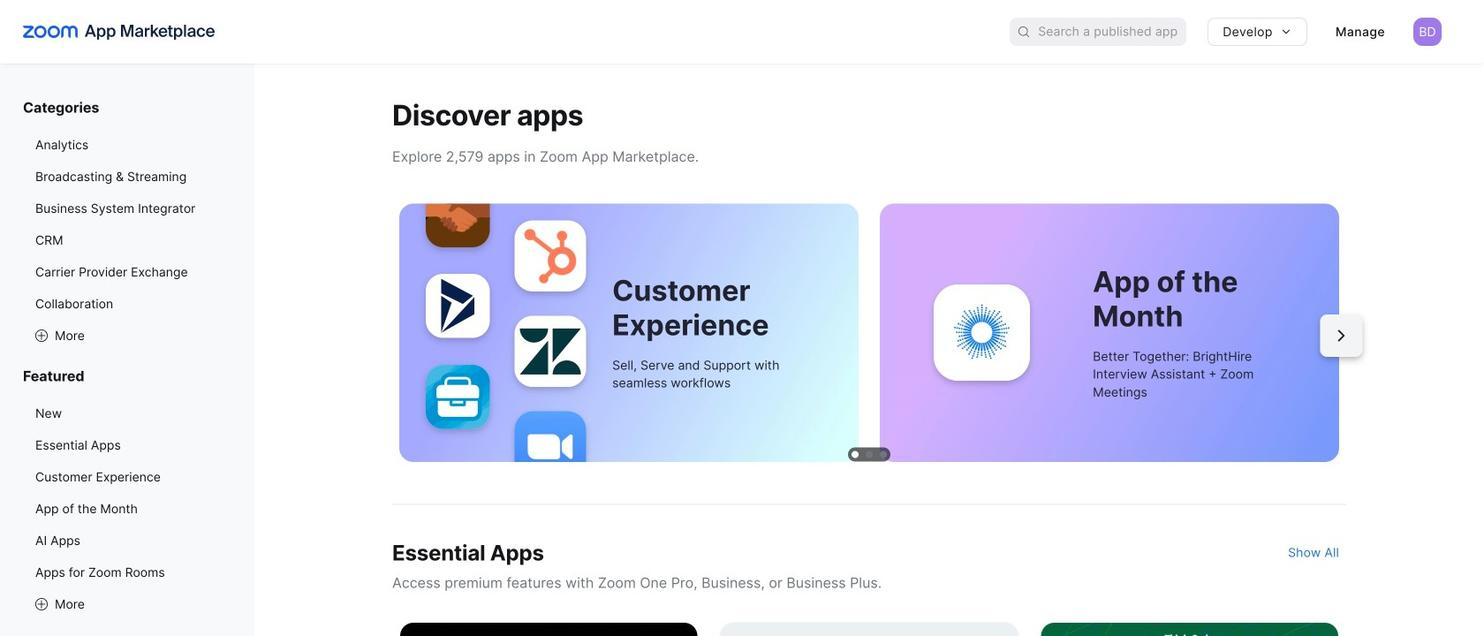 Task type: locate. For each thing, give the bounding box(es) containing it.
banner
[[0, 0, 1484, 64]]

current user is barb dwyer element
[[1413, 18, 1442, 46]]

Search text field
[[1038, 19, 1187, 45]]



Task type: vqa. For each thing, say whether or not it's contained in the screenshot.
'Current User is Barb Dwyer' element
yes



Task type: describe. For each thing, give the bounding box(es) containing it.
search a published app element
[[1010, 18, 1187, 46]]



